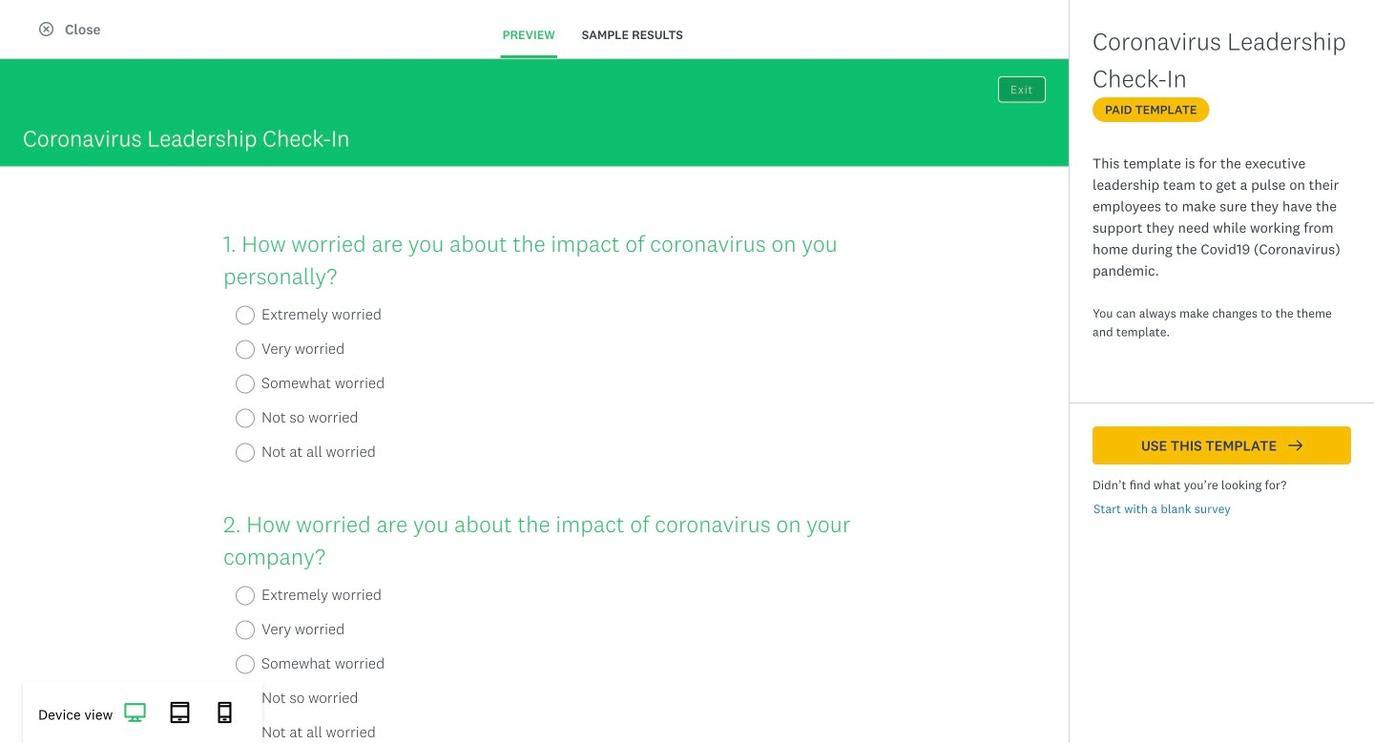 Task type: locate. For each thing, give the bounding box(es) containing it.
arrowright image
[[1289, 439, 1303, 453]]

brand logo image
[[23, 8, 53, 38], [23, 11, 53, 34]]

lock image
[[1196, 231, 1210, 245]]

help icon image
[[1187, 11, 1210, 34]]

2 brand logo image from the top
[[23, 11, 53, 34]]

week 1 onboarding check-in survey image
[[1075, 267, 1136, 328]]

products icon image
[[1080, 11, 1103, 34], [1080, 11, 1103, 34]]

1 horizontal spatial svg image
[[169, 702, 191, 724]]

1 brand logo image from the top
[[23, 8, 53, 38]]

tab list
[[478, 14, 708, 58]]

svg image
[[214, 702, 236, 724]]

patient intake form image
[[992, 516, 1219, 666]]

textboxmultiple image
[[1205, 180, 1219, 194]]

1 svg image from the left
[[125, 702, 146, 724]]

svg image
[[125, 702, 146, 724], [169, 702, 191, 724]]

grid image
[[1158, 180, 1172, 194]]

0 horizontal spatial svg image
[[125, 702, 146, 724]]



Task type: describe. For each thing, give the bounding box(es) containing it.
Search templates field
[[1117, 77, 1343, 114]]

search image
[[1102, 90, 1117, 104]]

2 svg image from the left
[[169, 702, 191, 724]]

coronavirus leadership check-in image
[[472, 222, 700, 372]]

lock image
[[677, 231, 691, 245]]

xcircle image
[[39, 22, 53, 36]]

notification center icon image
[[1134, 11, 1156, 34]]

coronavirus b2b customer pulse survey image
[[731, 516, 960, 666]]



Task type: vqa. For each thing, say whether or not it's contained in the screenshot.
Search templates field
yes



